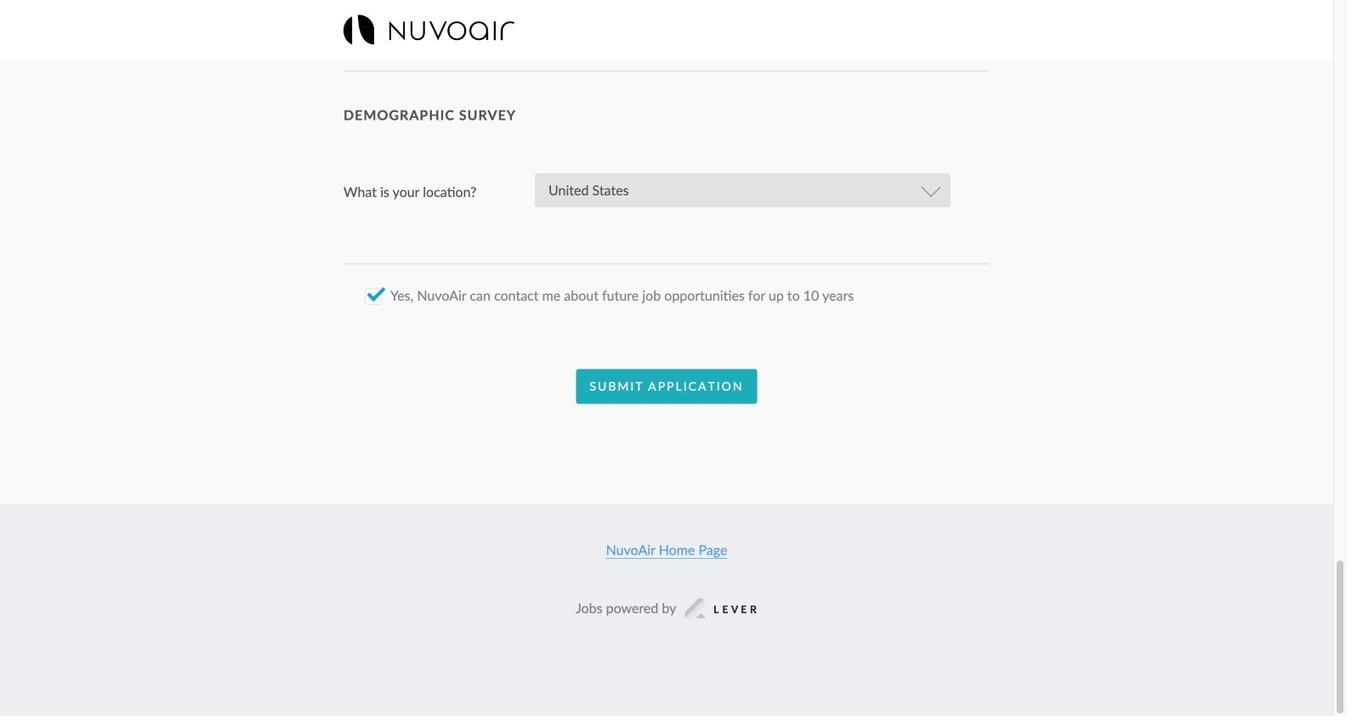 Task type: locate. For each thing, give the bounding box(es) containing it.
None checkbox
[[365, 288, 382, 305]]



Task type: vqa. For each thing, say whether or not it's contained in the screenshot.
'PEOPLE.AI LOGO'
no



Task type: describe. For each thing, give the bounding box(es) containing it.
nuvoair logo image
[[344, 15, 514, 45]]

lever logo image
[[685, 599, 758, 619]]



